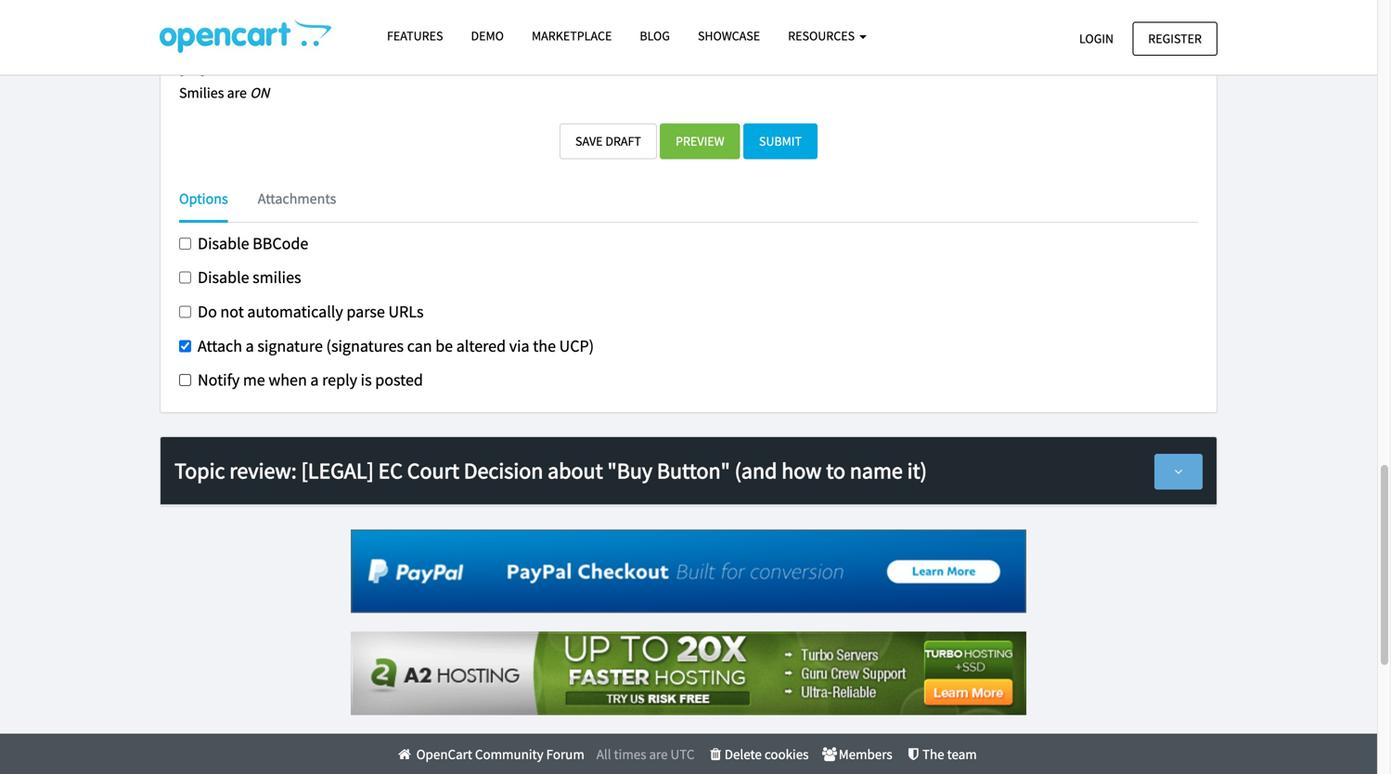Task type: describe. For each thing, give the bounding box(es) containing it.
the team
[[923, 746, 978, 763]]

off
[[234, 36, 259, 54]]

the team link
[[905, 746, 978, 763]]

login
[[1080, 30, 1114, 47]]

showcase
[[698, 27, 761, 44]]

blog link
[[626, 20, 684, 52]]

smilies
[[253, 267, 301, 288]]

1 vertical spatial on
[[221, 60, 241, 78]]

notify me when a reply is posted
[[198, 370, 423, 391]]

[flash]
[[179, 36, 218, 54]]

menu bar containing opencart community forum
[[155, 734, 1218, 774]]

can
[[407, 336, 432, 356]]

not
[[220, 301, 244, 322]]

utc
[[671, 746, 695, 763]]

blog
[[640, 27, 670, 44]]

register link
[[1133, 22, 1218, 56]]

opencart
[[417, 746, 473, 763]]

(signatures
[[326, 336, 404, 356]]

to
[[827, 457, 846, 485]]

showcase link
[[684, 20, 775, 52]]

topic
[[175, 457, 225, 485]]

when
[[269, 370, 307, 391]]

tab list containing options
[[179, 187, 1199, 223]]

attachments
[[258, 189, 336, 208]]

2 vertical spatial on
[[250, 83, 269, 102]]

delete cookies link
[[707, 746, 809, 763]]

delete cookies
[[725, 746, 809, 763]]

ec
[[378, 457, 403, 485]]

disable for disable bbcode
[[198, 233, 249, 254]]

posted
[[375, 370, 423, 391]]

signature
[[258, 336, 323, 356]]

shield image
[[905, 748, 923, 762]]

it)
[[908, 457, 928, 485]]

home image
[[396, 748, 414, 762]]

(and
[[735, 457, 778, 485]]

the
[[533, 336, 556, 356]]

disable for disable smilies
[[198, 267, 249, 288]]

altered
[[457, 336, 506, 356]]

me
[[243, 370, 265, 391]]

is left off
[[221, 36, 231, 54]]

disable smilies
[[198, 267, 301, 288]]

[url]
[[179, 60, 205, 78]]

[img] is on [flash] is off [url] is on smilies are on
[[179, 12, 269, 102]]

disable bbcode
[[198, 233, 309, 254]]

resources
[[789, 27, 858, 44]]

parse
[[347, 301, 385, 322]]

are inside [img] is on [flash] is off [url] is on smilies are on
[[227, 83, 247, 102]]

options
[[179, 189, 228, 208]]

name
[[850, 457, 903, 485]]

is right 'reply' on the left
[[361, 370, 372, 391]]

all times are utc
[[597, 746, 695, 763]]

how
[[782, 457, 822, 485]]

a2 hosting image
[[351, 632, 1027, 716]]

all
[[597, 746, 612, 763]]

about
[[548, 457, 603, 485]]

do
[[198, 301, 217, 322]]



Task type: vqa. For each thing, say whether or not it's contained in the screenshot.
Features link
yes



Task type: locate. For each thing, give the bounding box(es) containing it.
is right [img]
[[215, 12, 225, 31]]

disable
[[198, 233, 249, 254], [198, 267, 249, 288]]

attach a signature (signatures can be altered via the ucp)
[[198, 336, 594, 356]]

tab list
[[179, 187, 1199, 223]]

menu bar
[[155, 734, 1218, 774]]

0 vertical spatial a
[[246, 336, 254, 356]]

1 vertical spatial are
[[650, 746, 668, 763]]

members link
[[821, 746, 893, 763]]

trash image
[[707, 748, 725, 762]]

team
[[948, 746, 978, 763]]

marketplace
[[532, 27, 612, 44]]

a right attach
[[246, 336, 254, 356]]

register
[[1149, 30, 1203, 47]]

notify
[[198, 370, 240, 391]]

demo link
[[457, 20, 518, 52]]

options link
[[179, 187, 242, 223]]

None submit
[[560, 123, 657, 159], [660, 123, 741, 159], [744, 123, 818, 159], [560, 123, 657, 159], [660, 123, 741, 159], [744, 123, 818, 159]]

is
[[215, 12, 225, 31], [221, 36, 231, 54], [208, 60, 218, 78], [361, 370, 372, 391]]

1 horizontal spatial are
[[650, 746, 668, 763]]

marketplace link
[[518, 20, 626, 52]]

times
[[614, 746, 647, 763]]

court
[[407, 457, 460, 485]]

1 vertical spatial disable
[[198, 267, 249, 288]]

angle down image
[[1171, 465, 1188, 478]]

0 vertical spatial on
[[228, 12, 247, 31]]

None checkbox
[[179, 272, 191, 284]]

forum
[[547, 746, 585, 763]]

a
[[246, 336, 254, 356], [311, 370, 319, 391]]

0 horizontal spatial a
[[246, 336, 254, 356]]

cookies
[[765, 746, 809, 763]]

via
[[510, 336, 530, 356]]

group image
[[821, 748, 839, 762]]

features link
[[373, 20, 457, 52]]

are left utc
[[650, 746, 668, 763]]

ucp)
[[560, 336, 594, 356]]

demo
[[471, 27, 504, 44]]

the
[[923, 746, 945, 763]]

None checkbox
[[179, 238, 191, 250], [179, 306, 191, 318], [179, 340, 191, 352], [179, 374, 191, 386], [179, 238, 191, 250], [179, 306, 191, 318], [179, 340, 191, 352], [179, 374, 191, 386]]

attachments link
[[244, 187, 350, 211]]

are right 'smilies'
[[227, 83, 247, 102]]

features
[[387, 27, 443, 44]]

1 disable from the top
[[198, 233, 249, 254]]

is right [url]
[[208, 60, 218, 78]]

are
[[227, 83, 247, 102], [650, 746, 668, 763]]

do not automatically parse urls
[[198, 301, 424, 322]]

button"
[[657, 457, 731, 485]]

paypal payment gateway image
[[351, 530, 1027, 614]]

members
[[839, 746, 893, 763]]

1 horizontal spatial a
[[311, 370, 319, 391]]

a left 'reply' on the left
[[311, 370, 319, 391]]

login link
[[1064, 22, 1130, 56]]

community
[[475, 746, 544, 763]]

smilies
[[179, 83, 224, 102]]

attach
[[198, 336, 242, 356]]

review:
[[230, 457, 297, 485]]

2 disable from the top
[[198, 267, 249, 288]]

topic review: [legal] ec court decision about "buy button" (and how to name it)
[[175, 457, 928, 485]]

decision
[[464, 457, 544, 485]]

bbcode
[[253, 233, 309, 254]]

"buy
[[608, 457, 653, 485]]

[img]
[[179, 12, 212, 31]]

opencart community forum link
[[396, 746, 585, 763]]

resources link
[[775, 20, 881, 52]]

0 vertical spatial disable
[[198, 233, 249, 254]]

[legal]
[[301, 457, 374, 485]]

on
[[228, 12, 247, 31], [221, 60, 241, 78], [250, 83, 269, 102]]

be
[[436, 336, 453, 356]]

opencart community forum
[[414, 746, 585, 763]]

delete
[[725, 746, 762, 763]]

disable down options link
[[198, 233, 249, 254]]

disable up not
[[198, 267, 249, 288]]

automatically
[[247, 301, 343, 322]]

0 vertical spatial are
[[227, 83, 247, 102]]

0 horizontal spatial are
[[227, 83, 247, 102]]

1 vertical spatial a
[[311, 370, 319, 391]]

reply
[[322, 370, 358, 391]]

urls
[[389, 301, 424, 322]]



